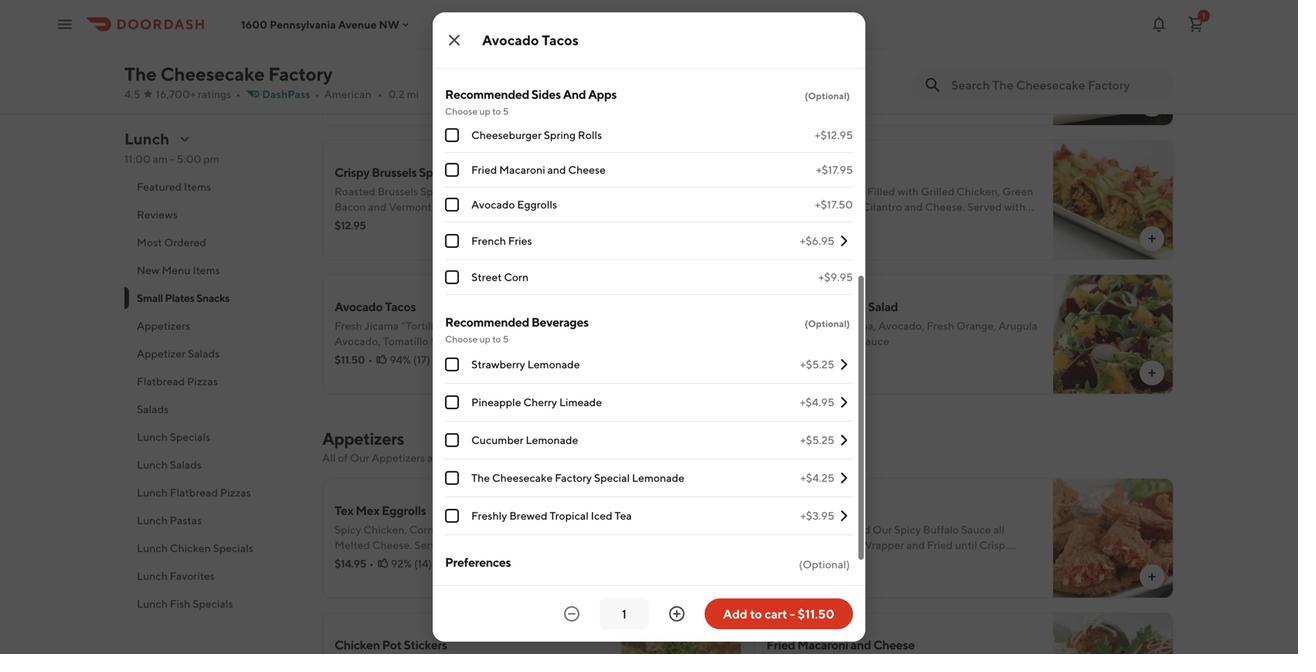 Task type: vqa. For each thing, say whether or not it's contained in the screenshot.


Task type: locate. For each thing, give the bounding box(es) containing it.
0 horizontal spatial filled
[[477, 319, 505, 332]]

1 vertical spatial cilantro
[[477, 335, 516, 348]]

0 horizontal spatial salsa
[[577, 539, 602, 552]]

macaroni down the add to cart - $11.50 button
[[797, 638, 848, 652]]

crispy fried cheese image
[[621, 5, 742, 126]]

0 horizontal spatial cheese.
[[372, 539, 412, 552]]

5 up cheeseburger
[[503, 106, 509, 117]]

chicken, inside "tex mex eggrolls spicy chicken, corn, black beans, peppers, onions and melted cheese. served with avocado cream and salsa"
[[363, 523, 407, 536]]

• down "stuffed"
[[800, 557, 804, 570]]

+$5.25 for strawberry lemonade
[[800, 358, 834, 371]]

green
[[1002, 185, 1033, 198]]

crisp.
[[979, 539, 1008, 552]]

2 +$5.25 from the top
[[800, 434, 834, 447]]

with down the green
[[1004, 200, 1025, 213]]

$11.50 down the chile,
[[766, 219, 797, 232]]

fresh left the orange,
[[927, 319, 954, 332]]

crispy up the chile,
[[766, 185, 798, 198]]

french
[[471, 234, 506, 247]]

avocado tacos
[[482, 32, 579, 48]]

0 vertical spatial tacos
[[542, 32, 579, 48]]

0 vertical spatial up
[[479, 106, 490, 117]]

sauce inside bite-sized little crab cakes served with mustard sauce
[[766, 66, 797, 79]]

with inside buffalo blasts® chicken, cheese and our spicy buffalo sauce all stuffed in a spiced wrapper and fried until crisp. served with celery sticks and blue cheese dressing
[[803, 554, 825, 567]]

slaw
[[431, 335, 454, 348]]

perfect
[[445, 452, 482, 464]]

$11.50 down jicama
[[335, 353, 365, 366]]

0 vertical spatial +$5.25
[[800, 358, 834, 371]]

1 vertical spatial lemonade
[[526, 434, 578, 447]]

new menu items
[[137, 264, 220, 277]]

1 5 from the top
[[503, 106, 509, 117]]

up up strawberry
[[479, 334, 490, 345]]

1 vertical spatial tacos
[[385, 299, 416, 314]]

lunch for lunch flatbread pizzas
[[137, 486, 168, 499]]

cilantro inside chicken taquitos crispy corn tortillas filled with grilled chicken, green chile, corn, onion, cilantro and cheese. served with avocado cream and salsa verde
[[862, 200, 902, 213]]

1 horizontal spatial cheese.
[[925, 200, 965, 213]]

+$5.25 up +$4.25
[[800, 434, 834, 447]]

fried macaroni and cheese down the add to cart - $11.50 button
[[766, 638, 915, 652]]

sauce down quinoa,
[[859, 335, 889, 348]]

lemonade up sharing
[[526, 434, 578, 447]]

tacos inside dialog
[[542, 32, 579, 48]]

lunch inside lunch fish specials button
[[137, 598, 168, 610]]

add
[[723, 607, 747, 622]]

new
[[137, 264, 160, 277]]

1 +$5.25 from the top
[[800, 358, 834, 371]]

• up +$6.95
[[800, 219, 804, 232]]

recommended beverages choose up to 5
[[445, 315, 589, 345]]

lunch favorites
[[137, 570, 215, 583]]

factory for the cheesecake factory special lemonade
[[555, 472, 592, 484]]

$11.50 inside button
[[798, 607, 834, 622]]

recommended for recommended beverages
[[445, 315, 529, 330]]

lunch for lunch fish specials
[[137, 598, 168, 610]]

lemonade for cucumber lemonade
[[526, 434, 578, 447]]

cheese. down 'grilled'
[[925, 200, 965, 213]]

0 vertical spatial eggrolls
[[517, 198, 557, 211]]

specials down the lunch pastas "button"
[[213, 542, 253, 555]]

cream inside "tex mex eggrolls spicy chicken, corn, black beans, peppers, onions and melted cheese. served with avocado cream and salsa"
[[521, 539, 554, 552]]

$11.50 • for avocado
[[335, 353, 373, 366]]

0 vertical spatial -
[[170, 153, 175, 165]]

tea
[[615, 510, 632, 522]]

appetizers inside button
[[137, 319, 190, 332]]

lunch inside lunch salads 'button'
[[137, 459, 168, 471]]

pm
[[204, 153, 219, 165]]

with up 'strawberry lemonade'
[[507, 319, 528, 332]]

to up strawberry
[[492, 334, 501, 345]]

filled inside chicken taquitos crispy corn tortillas filled with grilled chicken, green chile, corn, onion, cilantro and cheese. served with avocado cream and salsa verde
[[867, 185, 895, 198]]

chicken
[[766, 165, 812, 180], [170, 542, 211, 555], [335, 638, 380, 652]]

1 horizontal spatial fresh
[[927, 319, 954, 332]]

avocado inside beet and avocado salad glazed beets, quinoa, avocado, fresh orange, arugula and honey-yogurt sauce
[[818, 299, 866, 314]]

0 vertical spatial items
[[184, 180, 211, 193]]

0 horizontal spatial -
[[170, 153, 175, 165]]

reviews button
[[124, 201, 304, 229]]

crispy up mozzarella
[[335, 38, 369, 53]]

tacos
[[542, 32, 579, 48], [385, 299, 416, 314]]

to
[[492, 106, 501, 117], [492, 334, 501, 345], [750, 607, 762, 622]]

lunch inside the lunch pastas "button"
[[137, 514, 168, 527]]

fried down nw
[[372, 38, 400, 53]]

choose down shells
[[445, 334, 478, 345]]

0 horizontal spatial factory
[[268, 63, 333, 85]]

(17)
[[413, 353, 430, 366]]

0 vertical spatial avocado,
[[878, 319, 924, 332]]

recommended sides and apps group
[[445, 86, 853, 295]]

1 vertical spatial corn,
[[409, 523, 436, 536]]

strawberry
[[471, 358, 525, 371]]

1 horizontal spatial avocado,
[[878, 319, 924, 332]]

eggrolls inside "tex mex eggrolls spicy chicken, corn, black beans, peppers, onions and melted cheese. served with avocado cream and salsa"
[[382, 503, 426, 518]]

chicken left pot
[[335, 638, 380, 652]]

(optional) inside recommended beverages group
[[805, 318, 850, 329]]

fish
[[170, 598, 190, 610]]

tacos inside avocado tacos fresh jicama "tortilla" shells filled with crispy avocado, tomatillo slaw and cilantro
[[385, 299, 416, 314]]

sauce down bite- at the top right of the page
[[766, 66, 797, 79]]

1 recommended from the top
[[445, 87, 529, 102]]

tacos up jicama
[[385, 299, 416, 314]]

1 horizontal spatial buffalo
[[923, 523, 959, 536]]

cilantro up (82)
[[862, 200, 902, 213]]

eggrolls inside recommended sides and apps group
[[517, 198, 557, 211]]

2 vertical spatial lemonade
[[632, 472, 684, 484]]

group
[[445, 0, 853, 67]]

the cheesecake factory special lemonade
[[471, 472, 684, 484]]

the down for
[[471, 472, 490, 484]]

of
[[338, 452, 348, 464]]

None checkbox
[[445, 41, 459, 55], [445, 128, 459, 142], [445, 163, 459, 177], [445, 198, 459, 212], [445, 509, 459, 523], [445, 41, 459, 55], [445, 128, 459, 142], [445, 163, 459, 177], [445, 198, 459, 212], [445, 509, 459, 523]]

are
[[427, 452, 443, 464]]

and inside group
[[547, 163, 566, 176]]

$11.50 for chicken
[[766, 219, 797, 232]]

1 horizontal spatial chicken
[[335, 638, 380, 652]]

lunch inside lunch chicken specials button
[[137, 542, 168, 555]]

to inside recommended beverages choose up to 5
[[492, 334, 501, 345]]

in
[[805, 539, 814, 552]]

1 fresh from the left
[[335, 319, 362, 332]]

roasted
[[335, 185, 375, 198]]

5 inside the recommended sides and apps choose up to 5
[[503, 106, 509, 117]]

lemonade up cherry
[[527, 358, 580, 371]]

salads up lunch flatbread pizzas
[[170, 459, 202, 471]]

cheesecake up apps
[[582, 41, 643, 54]]

salads button
[[124, 396, 304, 423]]

mozzarella
[[335, 58, 388, 71]]

0 vertical spatial $11.50 •
[[766, 219, 804, 232]]

1 vertical spatial brussels
[[377, 185, 418, 198]]

cream inside chicken taquitos crispy corn tortillas filled with grilled chicken, green chile, corn, onion, cilantro and cheese. served with avocado cream and salsa verde
[[812, 216, 845, 229]]

+$4.95
[[800, 396, 834, 409]]

2 recommended from the top
[[445, 315, 529, 330]]

chicken taquitos crispy corn tortillas filled with grilled chicken, green chile, corn, onion, cilantro and cheese. served with avocado cream and salsa verde
[[766, 165, 1033, 229]]

$12.95
[[335, 219, 366, 232]]

choose inside recommended beverages choose up to 5
[[445, 334, 478, 345]]

the
[[124, 63, 157, 85], [471, 472, 490, 484]]

2 vertical spatial specials
[[193, 598, 233, 610]]

eggrolls
[[517, 198, 557, 211], [382, 503, 426, 518]]

fried inside recommended sides and apps group
[[471, 163, 497, 176]]

chicken,
[[957, 185, 1000, 198], [363, 523, 407, 536], [766, 523, 810, 536]]

fried macaroni and cheese
[[471, 163, 606, 176], [766, 638, 915, 652]]

$11.50
[[766, 219, 797, 232], [335, 353, 365, 366], [798, 607, 834, 622]]

(optional) up yogurt
[[805, 318, 850, 329]]

recommended inside the recommended sides and apps choose up to 5
[[445, 87, 529, 102]]

avocado inside recommended sides and apps group
[[471, 198, 515, 211]]

1 vertical spatial specials
[[213, 542, 253, 555]]

verde
[[896, 216, 925, 229]]

1 horizontal spatial spicy
[[894, 523, 921, 536]]

filled right shells
[[477, 319, 505, 332]]

with inside crispy brussels sprouts roasted brussels sprouts and crispy leaves tossed with bacon and vermont maple-butter glaze $12.95
[[587, 185, 609, 198]]

the inside recommended beverages group
[[471, 472, 490, 484]]

with inside group
[[645, 41, 666, 54]]

5 inside recommended beverages choose up to 5
[[503, 334, 509, 345]]

cheesecake for the cheesecake factory
[[160, 63, 265, 85]]

specials up "lunch salads"
[[170, 431, 210, 443]]

cookie dough lover's cheesecake with pecans
[[471, 41, 704, 54]]

french fries
[[471, 234, 532, 247]]

cilantro inside avocado tacos fresh jicama "tortilla" shells filled with crispy avocado, tomatillo slaw and cilantro
[[477, 335, 516, 348]]

- inside button
[[790, 607, 795, 622]]

specials
[[170, 431, 210, 443], [213, 542, 253, 555], [193, 598, 233, 610]]

featured items
[[137, 180, 211, 193]]

1 spicy from the left
[[335, 523, 361, 536]]

cilantro up strawberry
[[477, 335, 516, 348]]

1 vertical spatial pizzas
[[220, 486, 251, 499]]

pastas
[[170, 514, 202, 527]]

1 horizontal spatial $11.50
[[766, 219, 797, 232]]

0 vertical spatial 5
[[503, 106, 509, 117]]

crispy up 'strawberry lemonade'
[[531, 319, 562, 332]]

1 choose from the top
[[445, 106, 478, 117]]

2 vertical spatial add item to cart image
[[1146, 571, 1158, 583]]

chicken, left the green
[[957, 185, 1000, 198]]

to up cheeseburger
[[492, 106, 501, 117]]

fried inside crispy fried cheese mozzarella and fontina cheeses with dipping sauce
[[372, 38, 400, 53]]

2 vertical spatial chicken
[[335, 638, 380, 652]]

None checkbox
[[445, 234, 459, 248], [445, 270, 459, 284], [445, 358, 459, 372], [445, 396, 459, 409], [445, 433, 459, 447], [445, 471, 459, 485], [445, 234, 459, 248], [445, 270, 459, 284], [445, 358, 459, 372], [445, 396, 459, 409], [445, 433, 459, 447], [445, 471, 459, 485]]

lunch
[[124, 130, 169, 148], [137, 431, 168, 443], [137, 459, 168, 471], [137, 486, 168, 499], [137, 514, 168, 527], [137, 542, 168, 555], [137, 570, 168, 583], [137, 598, 168, 610]]

0 horizontal spatial avocado,
[[335, 335, 381, 348]]

bite-
[[766, 51, 791, 63]]

0 vertical spatial to
[[492, 106, 501, 117]]

cilantro for chicken taquitos
[[862, 200, 902, 213]]

cheese.
[[925, 200, 965, 213], [372, 539, 412, 552]]

(optional) down 'a'
[[799, 558, 850, 571]]

(optional)
[[805, 90, 850, 101], [805, 318, 850, 329], [799, 558, 850, 571]]

recommended inside recommended beverages choose up to 5
[[445, 315, 529, 330]]

lunch inside the 'lunch specials' button
[[137, 431, 168, 443]]

corn inside recommended sides and apps group
[[504, 271, 529, 284]]

1 vertical spatial salsa
[[577, 539, 602, 552]]

cheesecake up ratings
[[160, 63, 265, 85]]

fried macaroni and cheese image
[[1053, 613, 1174, 654]]

lunch down lunch pastas
[[137, 542, 168, 555]]

choose
[[445, 106, 478, 117], [445, 334, 478, 345]]

pizzas down appetizer salads button
[[187, 375, 218, 388]]

2 vertical spatial cheesecake
[[492, 472, 553, 484]]

onion,
[[827, 200, 860, 213]]

blasts®
[[809, 503, 852, 518]]

fried macaroni and cheese up leaves on the left top
[[471, 163, 606, 176]]

0 vertical spatial pizzas
[[187, 375, 218, 388]]

0 horizontal spatial $11.50 •
[[335, 353, 373, 366]]

avocado tacos image
[[621, 274, 742, 395]]

up inside recommended beverages choose up to 5
[[479, 334, 490, 345]]

served inside buffalo blasts® chicken, cheese and our spicy buffalo sauce all stuffed in a spiced wrapper and fried until crisp. served with celery sticks and blue cheese dressing
[[766, 554, 801, 567]]

our inside appetizers all of our appetizers are perfect for sharing
[[350, 452, 369, 464]]

0 vertical spatial cilantro
[[862, 200, 902, 213]]

with
[[645, 41, 666, 54], [944, 51, 966, 63], [495, 58, 516, 71], [587, 185, 609, 198], [897, 185, 919, 198], [1004, 200, 1025, 213], [507, 319, 528, 332], [451, 539, 473, 552], [803, 554, 825, 567]]

flatbread pizzas
[[137, 375, 218, 388]]

1 horizontal spatial salsa
[[868, 216, 893, 229]]

$11.50 • down jicama
[[335, 353, 373, 366]]

1 vertical spatial flatbread
[[170, 486, 218, 499]]

fried inside buffalo blasts® chicken, cheese and our spicy buffalo sauce all stuffed in a spiced wrapper and fried until crisp. served with celery sticks and blue cheese dressing
[[927, 539, 953, 552]]

small plates snacks
[[137, 292, 230, 304]]

1 horizontal spatial macaroni
[[797, 638, 848, 652]]

salsa inside "tex mex eggrolls spicy chicken, corn, black beans, peppers, onions and melted cheese. served with avocado cream and salsa"
[[577, 539, 602, 552]]

+$5.25 for cucumber lemonade
[[800, 434, 834, 447]]

with left pecans
[[645, 41, 666, 54]]

beans,
[[468, 523, 501, 536]]

1 horizontal spatial factory
[[555, 472, 592, 484]]

crispy inside avocado tacos fresh jicama "tortilla" shells filled with crispy avocado, tomatillo slaw and cilantro
[[531, 319, 562, 332]]

5:00
[[177, 153, 201, 165]]

fudge
[[508, 3, 539, 16]]

2 choose from the top
[[445, 334, 478, 345]]

factory up dashpass •
[[268, 63, 333, 85]]

0 vertical spatial choose
[[445, 106, 478, 117]]

1 vertical spatial eggrolls
[[382, 503, 426, 518]]

0 vertical spatial appetizers
[[137, 319, 190, 332]]

(optional) inside recommended sides and apps group
[[805, 90, 850, 101]]

lunch for lunch favorites
[[137, 570, 168, 583]]

0 vertical spatial buffalo
[[766, 503, 806, 518]]

tacos for avocado tacos fresh jicama "tortilla" shells filled with crispy avocado, tomatillo slaw and cilantro
[[385, 299, 416, 314]]

cheese. inside chicken taquitos crispy corn tortillas filled with grilled chicken, green chile, corn, onion, cilantro and cheese. served with avocado cream and salsa verde
[[925, 200, 965, 213]]

most ordered button
[[124, 229, 304, 257]]

1 horizontal spatial pizzas
[[220, 486, 251, 499]]

onions
[[548, 523, 584, 536]]

0 horizontal spatial chicken
[[170, 542, 211, 555]]

1 vertical spatial salads
[[137, 403, 169, 416]]

our inside buffalo blasts® chicken, cheese and our spicy buffalo sauce all stuffed in a spiced wrapper and fried until crisp. served with celery sticks and blue cheese dressing
[[873, 523, 892, 536]]

avocado inside avocado tacos fresh jicama "tortilla" shells filled with crispy avocado, tomatillo slaw and cilantro
[[335, 299, 383, 314]]

1 horizontal spatial the
[[471, 472, 490, 484]]

salads inside 'button'
[[170, 459, 202, 471]]

+$5.25 down honey-
[[800, 358, 834, 371]]

lemonade right special
[[632, 472, 684, 484]]

2 up from the top
[[479, 334, 490, 345]]

1 vertical spatial cheesecake
[[160, 63, 265, 85]]

pizzas down lunch salads 'button'
[[220, 486, 251, 499]]

with right tossed
[[587, 185, 609, 198]]

factory inside recommended beverages group
[[555, 472, 592, 484]]

close avocado tacos image
[[445, 31, 464, 49]]

lunch left the fish
[[137, 598, 168, 610]]

tacos down cake
[[542, 32, 579, 48]]

(optional) for recommended beverages
[[805, 318, 850, 329]]

until
[[955, 539, 977, 552]]

items up the snacks
[[193, 264, 220, 277]]

2 horizontal spatial cheesecake
[[582, 41, 643, 54]]

2 vertical spatial $11.50
[[798, 607, 834, 622]]

lunch left favorites
[[137, 570, 168, 583]]

recommended up strawberry
[[445, 315, 529, 330]]

$11.50 for avocado
[[335, 353, 365, 366]]

recommended down "cheeses"
[[445, 87, 529, 102]]

avocado tacos dialog
[[433, 0, 865, 642]]

0 vertical spatial salads
[[188, 347, 220, 360]]

1 vertical spatial factory
[[555, 472, 592, 484]]

with down in
[[803, 554, 825, 567]]

flatbread up the pastas
[[170, 486, 218, 499]]

0 vertical spatial cheese.
[[925, 200, 965, 213]]

specials down lunch favorites button
[[193, 598, 233, 610]]

with left 'grilled'
[[897, 185, 919, 198]]

Item Search search field
[[951, 76, 1161, 93]]

add item to cart image
[[1146, 98, 1158, 110], [1146, 367, 1158, 379], [1146, 571, 1158, 583]]

+$17.50
[[815, 198, 853, 211]]

and
[[390, 58, 409, 71], [547, 163, 566, 176], [460, 185, 479, 198], [368, 200, 387, 213], [904, 200, 923, 213], [847, 216, 866, 229], [795, 299, 816, 314], [456, 335, 474, 348], [766, 335, 785, 348], [586, 523, 604, 536], [852, 523, 870, 536], [556, 539, 574, 552], [906, 539, 925, 552], [893, 554, 912, 567], [850, 638, 871, 652]]

macaroni inside recommended sides and apps group
[[499, 163, 545, 176]]

fresh inside beet and avocado salad glazed beets, quinoa, avocado, fresh orange, arugula and honey-yogurt sauce
[[927, 319, 954, 332]]

ordered
[[164, 236, 206, 249]]

0 vertical spatial flatbread
[[137, 375, 185, 388]]

fried up butter
[[471, 163, 497, 176]]

choose down "cheeses"
[[445, 106, 478, 117]]

appetizers for appetizers
[[137, 319, 190, 332]]

fries
[[508, 234, 532, 247]]

avocado up quinoa,
[[818, 299, 866, 314]]

0 vertical spatial corn
[[800, 185, 825, 198]]

1 vertical spatial our
[[873, 523, 892, 536]]

fresh left jicama
[[335, 319, 362, 332]]

tex mex eggrolls spicy chicken, corn, black beans, peppers, onions and melted cheese. served with avocado cream and salsa
[[335, 503, 604, 552]]

appetizers left "are"
[[372, 452, 425, 464]]

with down cookie
[[495, 58, 516, 71]]

corn, left black
[[409, 523, 436, 536]]

1 vertical spatial cheese.
[[372, 539, 412, 552]]

items inside button
[[184, 180, 211, 193]]

sprouts
[[419, 165, 461, 180], [420, 185, 458, 198]]

lunch up "lunch salads"
[[137, 431, 168, 443]]

2 fresh from the left
[[927, 319, 954, 332]]

our right of
[[350, 452, 369, 464]]

1 vertical spatial -
[[790, 607, 795, 622]]

buffalo up "stuffed"
[[766, 503, 806, 518]]

2 5 from the top
[[503, 334, 509, 345]]

cream down +$17.50
[[812, 216, 845, 229]]

1 vertical spatial chicken
[[170, 542, 211, 555]]

salads inside button
[[188, 347, 220, 360]]

filled
[[867, 185, 895, 198], [477, 319, 505, 332]]

chicken, inside chicken taquitos crispy corn tortillas filled with grilled chicken, green chile, corn, onion, cilantro and cheese. served with avocado cream and salsa verde
[[957, 185, 1000, 198]]

lunch inside the lunch flatbread pizzas 'button'
[[137, 486, 168, 499]]

yogurt
[[824, 335, 857, 348]]

chicken inside button
[[170, 542, 211, 555]]

to left the cart
[[750, 607, 762, 622]]

buffalo blasts® image
[[1053, 478, 1174, 599]]

avenue
[[338, 18, 377, 31]]

served inside chicken taquitos crispy corn tortillas filled with grilled chicken, green chile, corn, onion, cilantro and cheese. served with avocado cream and salsa verde
[[967, 200, 1002, 213]]

lunch for lunch
[[124, 130, 169, 148]]

0 vertical spatial cheesecake
[[582, 41, 643, 54]]

lunch down "lunch salads"
[[137, 486, 168, 499]]

1 items, open order cart image
[[1187, 15, 1205, 34]]

0 horizontal spatial cilantro
[[477, 335, 516, 348]]

lunch inside lunch favorites button
[[137, 570, 168, 583]]

1 vertical spatial add item to cart image
[[1146, 367, 1158, 379]]

1 horizontal spatial $11.50 •
[[766, 219, 804, 232]]

spicy up wrapper
[[894, 523, 921, 536]]

cheese inside recommended sides and apps group
[[568, 163, 606, 176]]

plates
[[165, 292, 194, 304]]

up up cheeseburger
[[479, 106, 490, 117]]

2 vertical spatial salads
[[170, 459, 202, 471]]

corn, up 90%
[[797, 200, 825, 213]]

chicken inside chicken taquitos crispy corn tortillas filled with grilled chicken, green chile, corn, onion, cilantro and cheese. served with avocado cream and salsa verde
[[766, 165, 812, 180]]

2 horizontal spatial $11.50
[[798, 607, 834, 622]]

cilantro for avocado tacos
[[477, 335, 516, 348]]

to inside button
[[750, 607, 762, 622]]

lover's
[[544, 41, 580, 54]]

(optional) for recommended sides and apps
[[805, 90, 850, 101]]

appetizers up of
[[322, 429, 404, 449]]

salsa right (82)
[[868, 216, 893, 229]]

-
[[170, 153, 175, 165], [790, 607, 795, 622]]

chicken up the chile,
[[766, 165, 812, 180]]

sauce
[[560, 58, 590, 71], [766, 66, 797, 79], [859, 335, 889, 348], [961, 523, 991, 536]]

0 horizontal spatial corn,
[[409, 523, 436, 536]]

1 vertical spatial choose
[[445, 334, 478, 345]]

chile,
[[766, 200, 795, 213]]

1 up from the top
[[479, 106, 490, 117]]

chicken, up "stuffed"
[[766, 523, 810, 536]]

lunch down lunch specials
[[137, 459, 168, 471]]

salads up lunch specials
[[137, 403, 169, 416]]

0 horizontal spatial eggrolls
[[382, 503, 426, 518]]

sized
[[791, 51, 818, 63]]

1 vertical spatial avocado,
[[335, 335, 381, 348]]

salsa inside chicken taquitos crispy corn tortillas filled with grilled chicken, green chile, corn, onion, cilantro and cheese. served with avocado cream and salsa verde
[[868, 216, 893, 229]]

add item to cart image for buffalo blasts®
[[1146, 571, 1158, 583]]

2 spicy from the left
[[894, 523, 921, 536]]

2 horizontal spatial chicken
[[766, 165, 812, 180]]

2 vertical spatial (optional)
[[799, 558, 850, 571]]

wrapper
[[860, 539, 904, 552]]

sauce up until
[[961, 523, 991, 536]]

fried macaroni and cheese inside recommended sides and apps group
[[471, 163, 606, 176]]

0 vertical spatial our
[[350, 452, 369, 464]]

orange,
[[956, 319, 996, 332]]

lunch flatbread pizzas button
[[124, 479, 304, 507]]

1 vertical spatial 5
[[503, 334, 509, 345]]

cheesecake inside group
[[582, 41, 643, 54]]

avocado up jicama
[[335, 299, 383, 314]]

cheesecake inside recommended beverages group
[[492, 472, 553, 484]]

1 horizontal spatial fried macaroni and cheese
[[766, 638, 915, 652]]

90% (82)
[[821, 219, 866, 232]]

peppers,
[[503, 523, 546, 536]]

3 add item to cart image from the top
[[1146, 571, 1158, 583]]

chicken for chicken taquitos crispy corn tortillas filled with grilled chicken, green chile, corn, onion, cilantro and cheese. served with avocado cream and salsa verde
[[766, 165, 812, 180]]

0 horizontal spatial cheesecake
[[160, 63, 265, 85]]

specials for fish
[[193, 598, 233, 610]]

1 vertical spatial filled
[[477, 319, 505, 332]]

avocado down the chile,
[[766, 216, 810, 229]]

cucumber lemonade
[[471, 434, 578, 447]]

1 horizontal spatial corn
[[800, 185, 825, 198]]

spicy up the melted
[[335, 523, 361, 536]]

0 vertical spatial macaroni
[[499, 163, 545, 176]]

filled right 'tortillas'
[[867, 185, 895, 198]]

5 up strawberry
[[503, 334, 509, 345]]

1 vertical spatial up
[[479, 334, 490, 345]]

buffalo up until
[[923, 523, 959, 536]]

0 horizontal spatial pizzas
[[187, 375, 218, 388]]

(14)
[[414, 557, 432, 570]]

our up wrapper
[[873, 523, 892, 536]]

avocado down linda's fudge cake
[[482, 32, 539, 48]]

salsa down onions
[[577, 539, 602, 552]]

crispy crab bites image
[[1053, 5, 1174, 126]]

11:00
[[124, 153, 151, 165]]

0 horizontal spatial cream
[[521, 539, 554, 552]]

dashpass •
[[262, 88, 319, 100]]

items
[[184, 180, 211, 193], [193, 264, 220, 277]]

- right the cart
[[790, 607, 795, 622]]

avocado inside chicken taquitos crispy corn tortillas filled with grilled chicken, green chile, corn, onion, cilantro and cheese. served with avocado cream and salsa verde
[[766, 216, 810, 229]]

corn, inside "tex mex eggrolls spicy chicken, corn, black beans, peppers, onions and melted cheese. served with avocado cream and salsa"
[[409, 523, 436, 536]]

2 add item to cart image from the top
[[1146, 367, 1158, 379]]

with inside bite-sized little crab cakes served with mustard sauce
[[944, 51, 966, 63]]

chicken pot stickers image
[[621, 613, 742, 654]]

0 vertical spatial chicken
[[766, 165, 812, 180]]

0 vertical spatial factory
[[268, 63, 333, 85]]

avocado up french
[[471, 198, 515, 211]]

avocado inside "tex mex eggrolls spicy chicken, corn, black beans, peppers, onions and melted cheese. served with avocado cream and salsa"
[[475, 539, 518, 552]]

the up 4.5
[[124, 63, 157, 85]]

with down black
[[451, 539, 473, 552]]

1 horizontal spatial cilantro
[[862, 200, 902, 213]]

1 vertical spatial fried macaroni and cheese
[[766, 638, 915, 652]]

salads for lunch salads
[[170, 459, 202, 471]]

0 vertical spatial fried macaroni and cheese
[[471, 163, 606, 176]]

0 horizontal spatial tacos
[[385, 299, 416, 314]]

1 vertical spatial (optional)
[[805, 318, 850, 329]]

2 vertical spatial to
[[750, 607, 762, 622]]

0 vertical spatial add item to cart image
[[1146, 98, 1158, 110]]



Task type: describe. For each thing, give the bounding box(es) containing it.
tropical
[[550, 510, 589, 522]]

chicken pot stickers
[[335, 638, 447, 652]]

cheeseburger spring rolls
[[471, 129, 602, 141]]

for
[[484, 452, 498, 464]]

appetizer
[[137, 347, 186, 360]]

increase quantity by 1 image
[[668, 605, 686, 624]]

+$9.95
[[818, 271, 853, 284]]

88% (61)
[[821, 557, 862, 570]]

sauce inside buffalo blasts® chicken, cheese and our spicy buffalo sauce all stuffed in a spiced wrapper and fried until crisp. served with celery sticks and blue cheese dressing
[[961, 523, 991, 536]]

beverages
[[531, 315, 589, 330]]

glaze
[[503, 200, 532, 213]]

4.5
[[124, 88, 140, 100]]

+$6.95
[[800, 234, 834, 247]]

new menu items button
[[124, 257, 304, 284]]

cheeses
[[451, 58, 493, 71]]

lunch for lunch chicken specials
[[137, 542, 168, 555]]

shells
[[446, 319, 475, 332]]

vermont
[[389, 200, 432, 213]]

pineapple
[[471, 396, 521, 409]]

Current quantity is 1 number field
[[609, 606, 640, 623]]

92% (14)
[[391, 557, 432, 570]]

served inside bite-sized little crab cakes served with mustard sauce
[[907, 51, 942, 63]]

maple-
[[434, 200, 470, 213]]

and inside avocado tacos fresh jicama "tortilla" shells filled with crispy avocado, tomatillo slaw and cilantro
[[456, 335, 474, 348]]

dough
[[509, 41, 542, 54]]

up inside the recommended sides and apps choose up to 5
[[479, 106, 490, 117]]

1 button
[[1181, 9, 1211, 40]]

sauce inside crispy fried cheese mozzarella and fontina cheeses with dipping sauce
[[560, 58, 590, 71]]

pennsylvania
[[270, 18, 336, 31]]

group containing linda's fudge cake
[[445, 0, 853, 67]]

melted
[[335, 539, 370, 552]]

appetizer salads button
[[124, 340, 304, 368]]

$10.95
[[335, 77, 367, 90]]

cherry
[[523, 396, 557, 409]]

+$17.95
[[816, 163, 853, 176]]

tex mex eggrolls image
[[621, 478, 742, 599]]

89% (59)
[[822, 353, 866, 366]]

spring
[[544, 129, 576, 141]]

chicken for chicken pot stickers
[[335, 638, 380, 652]]

90%
[[821, 219, 844, 232]]

88%
[[821, 557, 842, 570]]

lunch for lunch specials
[[137, 431, 168, 443]]

(61)
[[845, 557, 862, 570]]

1 vertical spatial buffalo
[[923, 523, 959, 536]]

american
[[324, 88, 371, 100]]

cheesecake for the cheesecake factory special lemonade
[[492, 472, 553, 484]]

94%
[[390, 353, 411, 366]]

most ordered
[[137, 236, 206, 249]]

16,700+
[[156, 88, 196, 100]]

linda's fudge cake
[[471, 3, 567, 16]]

crispy up butter
[[481, 185, 513, 198]]

spicy inside buffalo blasts® chicken, cheese and our spicy buffalo sauce all stuffed in a spiced wrapper and fried until crisp. served with celery sticks and blue cheese dressing
[[894, 523, 921, 536]]

lunch pastas button
[[124, 507, 304, 535]]

filled inside avocado tacos fresh jicama "tortilla" shells filled with crispy avocado, tomatillo slaw and cilantro
[[477, 319, 505, 332]]

notification bell image
[[1150, 15, 1168, 34]]

cookie
[[471, 41, 507, 54]]

pizzas inside button
[[187, 375, 218, 388]]

pot
[[382, 638, 401, 652]]

quinoa,
[[837, 319, 876, 332]]

choose inside the recommended sides and apps choose up to 5
[[445, 106, 478, 117]]

chicken, inside buffalo blasts® chicken, cheese and our spicy buffalo sauce all stuffed in a spiced wrapper and fried until crisp. served with celery sticks and blue cheese dressing
[[766, 523, 810, 536]]

crab
[[848, 51, 873, 63]]

2 vertical spatial appetizers
[[372, 452, 425, 464]]

cart
[[765, 607, 787, 622]]

+$11.95
[[798, 3, 834, 16]]

1 add item to cart image from the top
[[1146, 98, 1158, 110]]

$11.50 • for chicken
[[766, 219, 804, 232]]

limeade
[[559, 396, 602, 409]]

salad
[[868, 299, 898, 314]]

bacon
[[335, 200, 366, 213]]

dipping
[[519, 58, 558, 71]]

beet and avocado salad image
[[1053, 274, 1174, 395]]

sharing
[[500, 452, 537, 464]]

+$3.95
[[800, 510, 834, 522]]

tacos for avocado tacos
[[542, 32, 579, 48]]

stuffed
[[766, 539, 803, 552]]

avocado tacos fresh jicama "tortilla" shells filled with crispy avocado, tomatillo slaw and cilantro
[[335, 299, 562, 348]]

american • 0.2 mi
[[324, 88, 419, 100]]

all
[[322, 452, 336, 464]]

recommended beverages group
[[445, 314, 853, 535]]

corn, inside chicken taquitos crispy corn tortillas filled with grilled chicken, green chile, corn, onion, cilantro and cheese. served with avocado cream and salsa verde
[[797, 200, 825, 213]]

cheese inside crispy fried cheese mozzarella and fontina cheeses with dipping sauce
[[402, 38, 444, 53]]

specials for chicken
[[213, 542, 253, 555]]

fried down the add to cart - $11.50 button
[[766, 638, 795, 652]]

fresh inside avocado tacos fresh jicama "tortilla" shells filled with crispy avocado, tomatillo slaw and cilantro
[[335, 319, 362, 332]]

the for the cheesecake factory special lemonade
[[471, 472, 490, 484]]

salads for appetizer salads
[[188, 347, 220, 360]]

0 horizontal spatial buffalo
[[766, 503, 806, 518]]

crispy inside crispy fried cheese mozzarella and fontina cheeses with dipping sauce
[[335, 38, 369, 53]]

special
[[594, 472, 630, 484]]

tomatillo
[[383, 335, 428, 348]]

linda's
[[471, 3, 506, 16]]

flatbread inside the lunch flatbread pizzas 'button'
[[170, 486, 218, 499]]

with inside "tex mex eggrolls spicy chicken, corn, black beans, peppers, onions and melted cheese. served with avocado cream and salsa"
[[451, 539, 473, 552]]

lunch for lunch pastas
[[137, 514, 168, 527]]

lunch salads
[[137, 459, 202, 471]]

freshly
[[471, 510, 507, 522]]

lunch flatbread pizzas
[[137, 486, 251, 499]]

pizzas inside 'button'
[[220, 486, 251, 499]]

spicy inside "tex mex eggrolls spicy chicken, corn, black beans, peppers, onions and melted cheese. served with avocado cream and salsa"
[[335, 523, 361, 536]]

mustard
[[968, 51, 1009, 63]]

appetizers all of our appetizers are perfect for sharing
[[322, 429, 537, 464]]

avocado, inside avocado tacos fresh jicama "tortilla" shells filled with crispy avocado, tomatillo slaw and cilantro
[[335, 335, 381, 348]]

open menu image
[[56, 15, 74, 34]]

add to cart - $11.50 button
[[705, 599, 853, 630]]

celery
[[827, 554, 859, 567]]

the for the cheesecake factory
[[124, 63, 157, 85]]

served inside "tex mex eggrolls spicy chicken, corn, black beans, peppers, onions and melted cheese. served with avocado cream and salsa"
[[414, 539, 449, 552]]

with inside avocado tacos fresh jicama "tortilla" shells filled with crispy avocado, tomatillo slaw and cilantro
[[507, 319, 528, 332]]

street
[[471, 271, 502, 284]]

small
[[137, 292, 163, 304]]

arugula
[[998, 319, 1038, 332]]

crispy inside chicken taquitos crispy corn tortillas filled with grilled chicken, green chile, corn, onion, cilantro and cheese. served with avocado cream and salsa verde
[[766, 185, 798, 198]]

add item to cart image
[[1146, 233, 1158, 245]]

jicama
[[364, 319, 399, 332]]

rolls
[[578, 129, 602, 141]]

mi
[[407, 88, 419, 100]]

and inside crispy fried cheese mozzarella and fontina cheeses with dipping sauce
[[390, 58, 409, 71]]

lemonade for strawberry lemonade
[[527, 358, 580, 371]]

• left 94%
[[368, 353, 373, 366]]

1 vertical spatial sprouts
[[420, 185, 458, 198]]

appetizers for appetizers all of our appetizers are perfect for sharing
[[322, 429, 404, 449]]

• right $14.95
[[369, 557, 374, 570]]

0 vertical spatial sprouts
[[419, 165, 461, 180]]

stickers
[[404, 638, 447, 652]]

featured items button
[[124, 173, 304, 201]]

all
[[993, 523, 1005, 536]]

decrease quantity by 1 image
[[562, 605, 581, 624]]

recommended sides and apps choose up to 5
[[445, 87, 617, 117]]

(59)
[[846, 353, 866, 366]]

1 vertical spatial macaroni
[[797, 638, 848, 652]]

corn inside chicken taquitos crispy corn tortillas filled with grilled chicken, green chile, corn, onion, cilantro and cheese. served with avocado cream and salsa verde
[[800, 185, 825, 198]]

with inside crispy fried cheese mozzarella and fontina cheeses with dipping sauce
[[495, 58, 516, 71]]

flatbread inside flatbread pizzas button
[[137, 375, 185, 388]]

lunch salads button
[[124, 451, 304, 479]]

lunch chicken specials button
[[124, 535, 304, 562]]

add item to cart image for beet and avocado salad
[[1146, 367, 1158, 379]]

89%
[[822, 353, 844, 366]]

crispy up roasted
[[335, 165, 369, 180]]

• down honey-
[[801, 353, 805, 366]]

avocado, inside beet and avocado salad glazed beets, quinoa, avocado, fresh orange, arugula and honey-yogurt sauce
[[878, 319, 924, 332]]

$14.95
[[335, 557, 366, 570]]

chicken taquitos image
[[1053, 140, 1174, 260]]

sauce inside beet and avocado salad glazed beets, quinoa, avocado, fresh orange, arugula and honey-yogurt sauce
[[859, 335, 889, 348]]

salads inside 'button'
[[137, 403, 169, 416]]

cake
[[542, 3, 567, 16]]

crispy brussels sprouts roasted brussels sprouts and crispy leaves tossed with bacon and vermont maple-butter glaze $12.95
[[335, 165, 609, 232]]

cheese. inside "tex mex eggrolls spicy chicken, corn, black beans, peppers, onions and melted cheese. served with avocado cream and salsa"
[[372, 539, 412, 552]]

0 vertical spatial specials
[[170, 431, 210, 443]]

to inside the recommended sides and apps choose up to 5
[[492, 106, 501, 117]]

factory for the cheesecake factory
[[268, 63, 333, 85]]

lunch specials
[[137, 431, 210, 443]]

lunch fish specials
[[137, 598, 233, 610]]

• down the cheesecake factory
[[236, 88, 240, 100]]

• left american
[[315, 88, 319, 100]]

recommended for recommended sides and apps
[[445, 87, 529, 102]]

• left 0.2
[[378, 88, 382, 100]]

lunch for lunch salads
[[137, 459, 168, 471]]

snacks
[[196, 292, 230, 304]]

crispy brussels sprouts image
[[621, 140, 742, 260]]

items inside "button"
[[193, 264, 220, 277]]

0 vertical spatial brussels
[[372, 165, 417, 180]]



